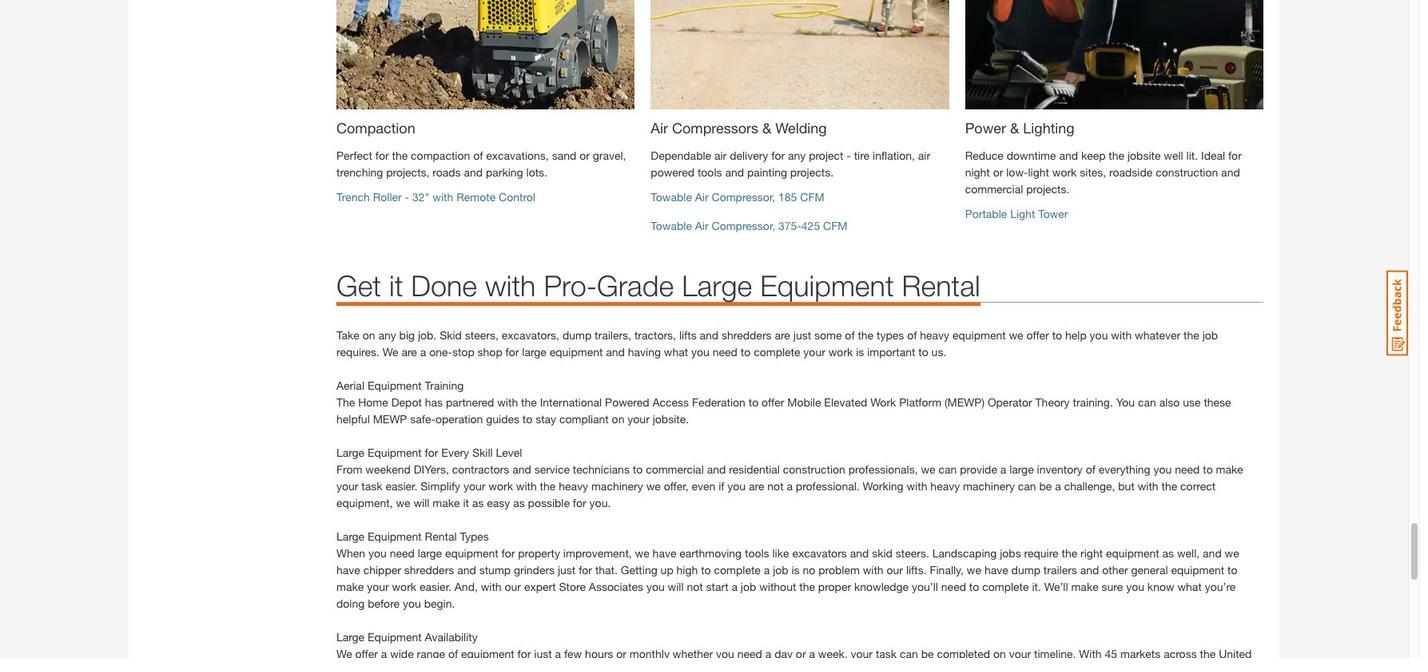 Task type: describe. For each thing, give the bounding box(es) containing it.
you down the general
[[1126, 580, 1145, 594]]

not inside large equipment rental types when you need large equipment for property improvement, we have earthmoving tools like excavators and skid steers. landscaping jobs require the right equipment as well, and we have chipper shredders and stump grinders just for that. getting up high to complete a job is no problem with our lifts. finally, we have dump trailers and other general equipment to make your work easier. and, with our expert store associates you will not start a job without the proper knowledge you'll need to complete it. we'll make sure you know what you're doing before you begin.
[[687, 580, 703, 594]]

compressor, for 375-
[[712, 219, 776, 232]]

we down weekend
[[396, 496, 411, 510]]

training.
[[1073, 395, 1113, 409]]

complete inside "take on any big job. skid steers, excavators, dump trailers, tractors, lifts and shredders are just some of the types of heavy equipment we offer to help you with whatever the job requires. we are a one-stop shop for large equipment and having what you need to complete your work is important to us."
[[754, 345, 801, 359]]

equipment down before
[[368, 630, 422, 644]]

0 vertical spatial air
[[651, 119, 668, 136]]

you right 'help'
[[1090, 328, 1108, 342]]

large equipment rental types when you need large equipment for property improvement, we have earthmoving tools like excavators and skid steers. landscaping jobs require the right equipment as well, and we have chipper shredders and stump grinders just for that. getting up high to complete a job is no problem with our lifts. finally, we have dump trailers and other general equipment to make your work easier. and, with our expert store associates you will not start a job without the proper knowledge you'll need to complete it. we'll make sure you know what you're doing before you begin.
[[337, 530, 1240, 610]]

on inside "take on any big job. skid steers, excavators, dump trailers, tractors, lifts and shredders are just some of the types of heavy equipment we offer to help you with whatever the job requires. we are a one-stop shop for large equipment and having what you need to complete your work is important to us."
[[363, 328, 375, 342]]

large inside "take on any big job. skid steers, excavators, dump trailers, tractors, lifts and shredders are just some of the types of heavy equipment we offer to help you with whatever the job requires. we are a one-stop shop for large equipment and having what you need to complete your work is important to us."
[[522, 345, 547, 359]]

or inside perfect for the compaction of excavations, sand or gravel, trenching projects, roads and parking lots.
[[580, 148, 590, 162]]

any inside "take on any big job. skid steers, excavators, dump trailers, tractors, lifts and shredders are just some of the types of heavy equipment we offer to help you with whatever the job requires. we are a one-stop shop for large equipment and having what you need to complete your work is important to us."
[[378, 328, 396, 342]]

equipment down types
[[445, 546, 499, 560]]

easy
[[487, 496, 510, 510]]

the right whatever
[[1184, 328, 1200, 342]]

large for rental
[[337, 530, 365, 543]]

and down trailers,
[[606, 345, 625, 359]]

and inside perfect for the compaction of excavations, sand or gravel, trenching projects, roads and parking lots.
[[464, 165, 483, 179]]

compaction
[[411, 148, 470, 162]]

job.
[[418, 328, 437, 342]]

but
[[1119, 479, 1135, 493]]

projects. inside the dependable air delivery for any project - tire inflation, air powered tools and painting projects.
[[790, 165, 834, 179]]

- inside the dependable air delivery for any project - tire inflation, air powered tools and painting projects.
[[847, 148, 851, 162]]

with down stump
[[481, 580, 502, 594]]

with right 32"
[[433, 190, 453, 204]]

make up doing
[[337, 580, 364, 594]]

for inside the dependable air delivery for any project - tire inflation, air powered tools and painting projects.
[[772, 148, 785, 162]]

the inside perfect for the compaction of excavations, sand or gravel, trenching projects, roads and parking lots.
[[392, 148, 408, 162]]

0 horizontal spatial it
[[389, 268, 403, 303]]

lifts.
[[906, 563, 927, 577]]

availability
[[425, 630, 478, 644]]

powered
[[651, 165, 695, 179]]

depot
[[391, 395, 422, 409]]

helpful
[[337, 412, 370, 426]]

and right lifts
[[700, 328, 719, 342]]

for inside perfect for the compaction of excavations, sand or gravel, trenching projects, roads and parking lots.
[[375, 148, 389, 162]]

heavy inside "take on any big job. skid steers, excavators, dump trailers, tractors, lifts and shredders are just some of the types of heavy equipment we offer to help you with whatever the job requires. we are a one-stop shop for large equipment and having what you need to complete your work is important to us."
[[920, 328, 950, 342]]

it inside large equipment for every skill level from weekend diyers, contractors and service technicians to commercial and residential construction professionals, we can provide a large inventory of everything you need to make your task easier. simplify your work with the heavy machinery we offer, even if you are not a professional. working with heavy machinery can be a challenge, but with the correct equipment, we will make it as easy as possible for you.
[[463, 496, 469, 510]]

lots.
[[526, 165, 548, 179]]

ideal
[[1201, 148, 1225, 162]]

with right the but
[[1138, 479, 1159, 493]]

and up and,
[[457, 563, 476, 577]]

work inside large equipment rental types when you need large equipment for property improvement, we have earthmoving tools like excavators and skid steers. landscaping jobs require the right equipment as well, and we have chipper shredders and stump grinders just for that. getting up high to complete a job is no problem with our lifts. finally, we have dump trailers and other general equipment to make your work easier. and, with our expert store associates you will not start a job without the proper knowledge you'll need to complete it. we'll make sure you know what you're doing before you begin.
[[392, 580, 417, 594]]

tools inside the dependable air delivery for any project - tire inflation, air powered tools and painting projects.
[[698, 165, 722, 179]]

to down 'earthmoving'
[[701, 563, 711, 577]]

with up excavators,
[[485, 268, 536, 303]]

work
[[871, 395, 896, 409]]

having
[[628, 345, 661, 359]]

0 vertical spatial cfm
[[800, 190, 825, 204]]

2 machinery from the left
[[963, 479, 1015, 493]]

international
[[540, 395, 602, 409]]

low-
[[1007, 165, 1028, 179]]

general
[[1132, 563, 1168, 577]]

reduce downtime and keep the jobsite well lit. ideal for night or low-light work sites, roadside construction and commercial projects.
[[965, 148, 1242, 196]]

has
[[425, 395, 443, 409]]

jobs
[[1000, 546, 1021, 560]]

getting
[[621, 563, 658, 577]]

task
[[362, 479, 383, 493]]

easier. inside large equipment rental types when you need large equipment for property improvement, we have earthmoving tools like excavators and skid steers. landscaping jobs require the right equipment as well, and we have chipper shredders and stump grinders just for that. getting up high to complete a job is no problem with our lifts. finally, we have dump trailers and other general equipment to make your work easier. and, with our expert store associates you will not start a job without the proper knowledge you'll need to complete it. we'll make sure you know what you're doing before you begin.
[[420, 580, 452, 594]]

weekend
[[366, 462, 411, 476]]

that.
[[595, 563, 618, 577]]

excavations,
[[486, 148, 549, 162]]

construction for residential
[[783, 462, 846, 476]]

shredders inside large equipment rental types when you need large equipment for property improvement, we have earthmoving tools like excavators and skid steers. landscaping jobs require the right equipment as well, and we have chipper shredders and stump grinders just for that. getting up high to complete a job is no problem with our lifts. finally, we have dump trailers and other general equipment to make your work easier. and, with our expert store associates you will not start a job without the proper knowledge you'll need to complete it. we'll make sure you know what you're doing before you begin.
[[404, 563, 454, 577]]

and right well,
[[1203, 546, 1222, 560]]

simplify
[[421, 479, 460, 493]]

tower
[[1039, 207, 1068, 220]]

and down ideal
[[1222, 165, 1240, 179]]

feedback link image
[[1387, 270, 1408, 357]]

your down from at the left
[[337, 479, 359, 493]]

easier. inside large equipment for every skill level from weekend diyers, contractors and service technicians to commercial and residential construction professionals, we can provide a large inventory of everything you need to make your task easier. simplify your work with the heavy machinery we offer, even if you are not a professional. working with heavy machinery can be a challenge, but with the correct equipment, we will make it as easy as possible for you.
[[386, 479, 418, 493]]

provide
[[960, 462, 998, 476]]

stay
[[536, 412, 556, 426]]

we'll
[[1045, 580, 1068, 594]]

trailers,
[[595, 328, 632, 342]]

for inside "take on any big job. skid steers, excavators, dump trailers, tractors, lifts and shredders are just some of the types of heavy equipment we offer to help you with whatever the job requires. we are a one-stop shop for large equipment and having what you need to complete your work is important to us."
[[506, 345, 519, 359]]

pro-
[[544, 268, 597, 303]]

access
[[653, 395, 689, 409]]

work inside reduce downtime and keep the jobsite well lit. ideal for night or low-light work sites, roadside construction and commercial projects.
[[1053, 165, 1077, 179]]

the down no in the bottom of the page
[[800, 580, 815, 594]]

doing
[[337, 597, 365, 610]]

2 horizontal spatial have
[[985, 563, 1009, 577]]

dependable
[[651, 148, 711, 162]]

32"
[[412, 190, 430, 204]]

1 vertical spatial are
[[402, 345, 417, 359]]

a up without
[[764, 563, 770, 577]]

towable air compressor, 375-425 cfm link
[[651, 219, 848, 232]]

knowledge
[[854, 580, 909, 594]]

1 horizontal spatial as
[[513, 496, 525, 510]]

take
[[337, 328, 360, 342]]

landscaping
[[933, 546, 997, 560]]

for left you.
[[573, 496, 587, 510]]

air compressors & welding image
[[651, 0, 949, 109]]

tractors,
[[635, 328, 676, 342]]

you right everything
[[1154, 462, 1172, 476]]

compressor, for 185
[[712, 190, 776, 204]]

you up chipper
[[368, 546, 387, 560]]

to down landscaping
[[970, 580, 979, 594]]

as inside large equipment rental types when you need large equipment for property improvement, we have earthmoving tools like excavators and skid steers. landscaping jobs require the right equipment as well, and we have chipper shredders and stump grinders just for that. getting up high to complete a job is no problem with our lifts. finally, we have dump trailers and other general equipment to make your work easier. and, with our expert store associates you will not start a job without the proper knowledge you'll need to complete it. we'll make sure you know what you're doing before you begin.
[[1163, 546, 1174, 560]]

to up the correct
[[1203, 462, 1213, 476]]

inflation,
[[873, 148, 915, 162]]

and down level on the left of page
[[512, 462, 531, 476]]

lighting
[[1023, 119, 1075, 136]]

the left the correct
[[1162, 479, 1178, 493]]

inventory
[[1037, 462, 1083, 476]]

and down right
[[1081, 563, 1099, 577]]

equipment for improvement,
[[368, 530, 422, 543]]

a right start
[[732, 580, 738, 594]]

towable air compressor, 185 cfm link
[[651, 190, 825, 204]]

offer,
[[664, 479, 689, 493]]

safe-
[[410, 412, 436, 426]]

to left us.
[[919, 345, 929, 359]]

the inside aerial equipment training the home depot has partnered with the international powered access federation to offer mobile elevated work platform (mewp) operator theory training. you can also use these helpful mewp safe-operation guides to stay compliant on your jobsite.
[[521, 395, 537, 409]]

grinders
[[514, 563, 555, 577]]

a left the professional.
[[787, 479, 793, 493]]

your inside "take on any big job. skid steers, excavators, dump trailers, tractors, lifts and shredders are just some of the types of heavy equipment we offer to help you with whatever the job requires. we are a one-stop shop for large equipment and having what you need to complete your work is important to us."
[[804, 345, 826, 359]]

you down up
[[647, 580, 665, 594]]

you're
[[1205, 580, 1236, 594]]

night
[[965, 165, 990, 179]]

and up if
[[707, 462, 726, 476]]

delivery
[[730, 148, 768, 162]]

up
[[661, 563, 674, 577]]

equipment down trailers,
[[550, 345, 603, 359]]

be
[[1040, 479, 1052, 493]]

of inside large equipment for every skill level from weekend diyers, contractors and service technicians to commercial and residential construction professionals, we can provide a large inventory of everything you need to make your task easier. simplify your work with the heavy machinery we offer, even if you are not a professional. working with heavy machinery can be a challenge, but with the correct equipment, we will make it as easy as possible for you.
[[1086, 462, 1096, 476]]

portable light tower link
[[965, 207, 1068, 220]]

we right professionals,
[[921, 462, 936, 476]]

can inside aerial equipment training the home depot has partnered with the international powered access federation to offer mobile elevated work platform (mewp) operator theory training. you can also use these helpful mewp safe-operation guides to stay compliant on your jobsite.
[[1138, 395, 1156, 409]]

to left the stay at the left of the page
[[523, 412, 533, 426]]

compliant
[[560, 412, 609, 426]]

of inside perfect for the compaction of excavations, sand or gravel, trenching projects, roads and parking lots.
[[473, 148, 483, 162]]

operation
[[436, 412, 483, 426]]

power & lighting
[[965, 119, 1075, 136]]

steers,
[[465, 328, 499, 342]]

0 horizontal spatial -
[[405, 190, 409, 204]]

chipper
[[363, 563, 401, 577]]

the up the possible
[[540, 479, 556, 493]]

and left keep
[[1059, 148, 1078, 162]]

gravel,
[[593, 148, 626, 162]]

1 & from the left
[[763, 119, 772, 136]]

to up federation at the bottom of the page
[[741, 345, 751, 359]]

you'll
[[912, 580, 938, 594]]

equipment up (mewp)
[[953, 328, 1006, 342]]

need up chipper
[[390, 546, 415, 560]]

425
[[802, 219, 820, 232]]

these
[[1204, 395, 1232, 409]]

perfect for the compaction of excavations, sand or gravel, trenching projects, roads and parking lots.
[[337, 148, 626, 179]]

equipment for powered
[[368, 379, 422, 392]]

powered
[[605, 395, 650, 409]]

commercial inside large equipment for every skill level from weekend diyers, contractors and service technicians to commercial and residential construction professionals, we can provide a large inventory of everything you need to make your task easier. simplify your work with the heavy machinery we offer, even if you are not a professional. working with heavy machinery can be a challenge, but with the correct equipment, we will make it as easy as possible for you.
[[646, 462, 704, 476]]

roads
[[433, 165, 461, 179]]

equipment up the general
[[1106, 546, 1160, 560]]

1 vertical spatial job
[[773, 563, 789, 577]]

types
[[460, 530, 489, 543]]

help
[[1066, 328, 1087, 342]]

dependable air delivery for any project - tire inflation, air powered tools and painting projects.
[[651, 148, 931, 179]]

the up "trailers"
[[1062, 546, 1078, 560]]

the inside reduce downtime and keep the jobsite well lit. ideal for night or low-light work sites, roadside construction and commercial projects.
[[1109, 148, 1125, 162]]

just inside "take on any big job. skid steers, excavators, dump trailers, tractors, lifts and shredders are just some of the types of heavy equipment we offer to help you with whatever the job requires. we are a one-stop shop for large equipment and having what you need to complete your work is important to us."
[[794, 328, 811, 342]]

offer inside "take on any big job. skid steers, excavators, dump trailers, tractors, lifts and shredders are just some of the types of heavy equipment we offer to help you with whatever the job requires. we are a one-stop shop for large equipment and having what you need to complete your work is important to us."
[[1027, 328, 1049, 342]]

one-
[[429, 345, 452, 359]]

of right 'some'
[[845, 328, 855, 342]]

just inside large equipment rental types when you need large equipment for property improvement, we have earthmoving tools like excavators and skid steers. landscaping jobs require the right equipment as well, and we have chipper shredders and stump grinders just for that. getting up high to complete a job is no problem with our lifts. finally, we have dump trailers and other general equipment to make your work easier. and, with our expert store associates you will not start a job without the proper knowledge you'll need to complete it. we'll make sure you know what you're doing before you begin.
[[558, 563, 576, 577]]

equipment up 'some'
[[760, 268, 894, 303]]

even
[[692, 479, 716, 493]]

make down simplify
[[433, 496, 460, 510]]

you down lifts
[[692, 345, 710, 359]]

stump
[[479, 563, 511, 577]]

light
[[1011, 207, 1035, 220]]

need down finally,
[[942, 580, 966, 594]]

with up the possible
[[516, 479, 537, 493]]

large inside large equipment for every skill level from weekend diyers, contractors and service technicians to commercial and residential construction professionals, we can provide a large inventory of everything you need to make your task easier. simplify your work with the heavy machinery we offer, even if you are not a professional. working with heavy machinery can be a challenge, but with the correct equipment, we will make it as easy as possible for you.
[[1010, 462, 1034, 476]]

your down contractors
[[464, 479, 486, 493]]

trench
[[337, 190, 370, 204]]

you right if
[[728, 479, 746, 493]]

some
[[815, 328, 842, 342]]

whatever
[[1135, 328, 1181, 342]]

requires.
[[337, 345, 380, 359]]

the
[[337, 395, 355, 409]]

0 horizontal spatial our
[[505, 580, 521, 594]]

grade
[[597, 268, 674, 303]]

right
[[1081, 546, 1103, 560]]

2 horizontal spatial are
[[775, 328, 790, 342]]

large up lifts
[[682, 268, 752, 303]]

the left types
[[858, 328, 874, 342]]

will inside large equipment for every skill level from weekend diyers, contractors and service technicians to commercial and residential construction professionals, we can provide a large inventory of everything you need to make your task easier. simplify your work with the heavy machinery we offer, even if you are not a professional. working with heavy machinery can be a challenge, but with the correct equipment, we will make it as easy as possible for you.
[[414, 496, 430, 510]]

to left 'help'
[[1052, 328, 1062, 342]]

air compressors & welding
[[651, 119, 827, 136]]

a right be
[[1055, 479, 1061, 493]]

and left skid on the bottom of page
[[850, 546, 869, 560]]

and inside the dependable air delivery for any project - tire inflation, air powered tools and painting projects.
[[725, 165, 744, 179]]



Task type: vqa. For each thing, say whether or not it's contained in the screenshot.
by
no



Task type: locate. For each thing, give the bounding box(es) containing it.
equipment up weekend
[[368, 446, 422, 459]]

machinery down technicians
[[591, 479, 643, 493]]

1 vertical spatial easier.
[[420, 580, 452, 594]]

2 vertical spatial complete
[[983, 580, 1029, 594]]

1 horizontal spatial our
[[887, 563, 903, 577]]

trench roller - 32" with remote control link
[[337, 190, 536, 204]]

rental
[[902, 268, 980, 303], [425, 530, 457, 543]]

equipment down well,
[[1172, 563, 1225, 577]]

aerial
[[337, 379, 365, 392]]

shredders up 'begin.'
[[404, 563, 454, 577]]

large down excavators,
[[522, 345, 547, 359]]

training
[[425, 379, 464, 392]]

or left low-
[[993, 165, 1004, 179]]

it right get
[[389, 268, 403, 303]]

before
[[368, 597, 400, 610]]

skill
[[472, 446, 493, 459]]

on inside aerial equipment training the home depot has partnered with the international powered access federation to offer mobile elevated work platform (mewp) operator theory training. you can also use these helpful mewp safe-operation guides to stay compliant on your jobsite.
[[612, 412, 625, 426]]

need up the correct
[[1175, 462, 1200, 476]]

0 vertical spatial tools
[[698, 165, 722, 179]]

compressors
[[672, 119, 759, 136]]

require
[[1024, 546, 1059, 560]]

with inside "take on any big job. skid steers, excavators, dump trailers, tractors, lifts and shredders are just some of the types of heavy equipment we offer to help you with whatever the job requires. we are a one-stop shop for large equipment and having what you need to complete your work is important to us."
[[1111, 328, 1132, 342]]

other
[[1102, 563, 1128, 577]]

with inside aerial equipment training the home depot has partnered with the international powered access federation to offer mobile elevated work platform (mewp) operator theory training. you can also use these helpful mewp safe-operation guides to stay compliant on your jobsite.
[[497, 395, 518, 409]]

large for for
[[337, 446, 365, 459]]

your inside aerial equipment training the home depot has partnered with the international powered access federation to offer mobile elevated work platform (mewp) operator theory training. you can also use these helpful mewp safe-operation guides to stay compliant on your jobsite.
[[628, 412, 650, 426]]

a right provide
[[1001, 462, 1007, 476]]

1 horizontal spatial is
[[856, 345, 864, 359]]

0 vertical spatial towable
[[651, 190, 692, 204]]

construction for roadside
[[1156, 165, 1218, 179]]

any inside the dependable air delivery for any project - tire inflation, air powered tools and painting projects.
[[788, 148, 806, 162]]

heavy down 'service' at the left bottom of the page
[[559, 479, 588, 493]]

of up challenge,
[[1086, 462, 1096, 476]]

0 vertical spatial will
[[414, 496, 430, 510]]

0 horizontal spatial easier.
[[386, 479, 418, 493]]

associates
[[589, 580, 643, 594]]

downtime
[[1007, 148, 1056, 162]]

1 air from the left
[[715, 148, 727, 162]]

is inside large equipment rental types when you need large equipment for property improvement, we have earthmoving tools like excavators and skid steers. landscaping jobs require the right equipment as well, and we have chipper shredders and stump grinders just for that. getting up high to complete a job is no problem with our lifts. finally, we have dump trailers and other general equipment to make your work easier. and, with our expert store associates you will not start a job without the proper knowledge you'll need to complete it. we'll make sure you know what you're doing before you begin.
[[792, 563, 800, 577]]

0 vertical spatial just
[[794, 328, 811, 342]]

1 horizontal spatial -
[[847, 148, 851, 162]]

of right types
[[907, 328, 917, 342]]

make left sure
[[1071, 580, 1099, 594]]

professional.
[[796, 479, 860, 493]]

work inside "take on any big job. skid steers, excavators, dump trailers, tractors, lifts and shredders are just some of the types of heavy equipment we offer to help you with whatever the job requires. we are a one-stop shop for large equipment and having what you need to complete your work is important to us."
[[829, 345, 853, 359]]

equipment for service
[[368, 446, 422, 459]]

0 vertical spatial large
[[522, 345, 547, 359]]

1 vertical spatial cfm
[[823, 219, 848, 232]]

1 horizontal spatial job
[[773, 563, 789, 577]]

0 horizontal spatial construction
[[783, 462, 846, 476]]

with up guides in the left bottom of the page
[[497, 395, 518, 409]]

with left whatever
[[1111, 328, 1132, 342]]

our down skid on the bottom of page
[[887, 563, 903, 577]]

1 vertical spatial just
[[558, 563, 576, 577]]

1 horizontal spatial can
[[1018, 479, 1036, 493]]

what right know
[[1178, 580, 1202, 594]]

high
[[677, 563, 698, 577]]

types
[[877, 328, 904, 342]]

0 horizontal spatial as
[[472, 496, 484, 510]]

to right federation at the bottom of the page
[[749, 395, 759, 409]]

on down powered
[[612, 412, 625, 426]]

heavy up us.
[[920, 328, 950, 342]]

your inside large equipment rental types when you need large equipment for property improvement, we have earthmoving tools like excavators and skid steers. landscaping jobs require the right equipment as well, and we have chipper shredders and stump grinders just for that. getting up high to complete a job is no problem with our lifts. finally, we have dump trailers and other general equipment to make your work easier. and, with our expert store associates you will not start a job without the proper knowledge you'll need to complete it. we'll make sure you know what you're doing before you begin.
[[367, 580, 389, 594]]

we up getting
[[635, 546, 650, 560]]

rental up us.
[[902, 268, 980, 303]]

are inside large equipment for every skill level from weekend diyers, contractors and service technicians to commercial and residential construction professionals, we can provide a large inventory of everything you need to make your task easier. simplify your work with the heavy machinery we offer, even if you are not a professional. working with heavy machinery can be a challenge, but with the correct equipment, we will make it as easy as possible for you.
[[749, 479, 765, 493]]

air for towable air compressor, 185 cfm
[[695, 190, 709, 204]]

for right shop
[[506, 345, 519, 359]]

0 horizontal spatial have
[[337, 563, 360, 577]]

you
[[1116, 395, 1135, 409]]

1 compressor, from the top
[[712, 190, 776, 204]]

2 vertical spatial are
[[749, 479, 765, 493]]

for right ideal
[[1229, 148, 1242, 162]]

and down delivery
[[725, 165, 744, 179]]

need inside "take on any big job. skid steers, excavators, dump trailers, tractors, lifts and shredders are just some of the types of heavy equipment we offer to help you with whatever the job requires. we are a one-stop shop for large equipment and having what you need to complete your work is important to us."
[[713, 345, 738, 359]]

1 horizontal spatial rental
[[902, 268, 980, 303]]

portable light tower
[[965, 207, 1068, 220]]

is
[[856, 345, 864, 359], [792, 563, 800, 577]]

1 horizontal spatial offer
[[1027, 328, 1049, 342]]

have down jobs
[[985, 563, 1009, 577]]

of
[[473, 148, 483, 162], [845, 328, 855, 342], [907, 328, 917, 342], [1086, 462, 1096, 476]]

it.
[[1032, 580, 1041, 594]]

0 horizontal spatial air
[[715, 148, 727, 162]]

offer inside aerial equipment training the home depot has partnered with the international powered access federation to offer mobile elevated work platform (mewp) operator theory training. you can also use these helpful mewp safe-operation guides to stay compliant on your jobsite.
[[762, 395, 784, 409]]

skid
[[440, 328, 462, 342]]

your down chipper
[[367, 580, 389, 594]]

1 vertical spatial -
[[405, 190, 409, 204]]

have down when
[[337, 563, 360, 577]]

0 vertical spatial any
[[788, 148, 806, 162]]

0 vertical spatial rental
[[902, 268, 980, 303]]

trench roller - 32" with remote control
[[337, 190, 536, 204]]

we down landscaping
[[967, 563, 982, 577]]

equipment
[[760, 268, 894, 303], [368, 379, 422, 392], [368, 446, 422, 459], [368, 530, 422, 543], [368, 630, 422, 644]]

large up from at the left
[[337, 446, 365, 459]]

construction inside large equipment for every skill level from weekend diyers, contractors and service technicians to commercial and residential construction professionals, we can provide a large inventory of everything you need to make your task easier. simplify your work with the heavy machinery we offer, even if you are not a professional. working with heavy machinery can be a challenge, but with the correct equipment, we will make it as easy as possible for you.
[[783, 462, 846, 476]]

0 horizontal spatial will
[[414, 496, 430, 510]]

towable
[[651, 190, 692, 204], [651, 219, 692, 232]]

large left the inventory
[[1010, 462, 1034, 476]]

cfm right "425"
[[823, 219, 848, 232]]

take on any big job. skid steers, excavators, dump trailers, tractors, lifts and shredders are just some of the types of heavy equipment we offer to help you with whatever the job requires. we are a one-stop shop for large equipment and having what you need to complete your work is important to us.
[[337, 328, 1218, 359]]

commercial down "night"
[[965, 182, 1023, 196]]

can left be
[[1018, 479, 1036, 493]]

large inside large equipment for every skill level from weekend diyers, contractors and service technicians to commercial and residential construction professionals, we can provide a large inventory of everything you need to make your task easier. simplify your work with the heavy machinery we offer, even if you are not a professional. working with heavy machinery can be a challenge, but with the correct equipment, we will make it as easy as possible for you.
[[337, 446, 365, 459]]

construction inside reduce downtime and keep the jobsite well lit. ideal for night or low-light work sites, roadside construction and commercial projects.
[[1156, 165, 1218, 179]]

1 horizontal spatial will
[[668, 580, 684, 594]]

not down residential
[[768, 479, 784, 493]]

roller
[[373, 190, 402, 204]]

0 vertical spatial our
[[887, 563, 903, 577]]

0 horizontal spatial or
[[580, 148, 590, 162]]

1 machinery from the left
[[591, 479, 643, 493]]

tools
[[698, 165, 722, 179], [745, 546, 769, 560]]

1 horizontal spatial what
[[1178, 580, 1202, 594]]

or inside reduce downtime and keep the jobsite well lit. ideal for night or low-light work sites, roadside construction and commercial projects.
[[993, 165, 1004, 179]]

2 vertical spatial air
[[695, 219, 709, 232]]

0 vertical spatial what
[[664, 345, 688, 359]]

0 horizontal spatial not
[[687, 580, 703, 594]]

0 horizontal spatial what
[[664, 345, 688, 359]]

as left easy
[[472, 496, 484, 510]]

0 horizontal spatial offer
[[762, 395, 784, 409]]

1 vertical spatial tools
[[745, 546, 769, 560]]

know
[[1148, 580, 1175, 594]]

air for towable air compressor, 375-425 cfm
[[695, 219, 709, 232]]

perfect
[[337, 148, 372, 162]]

large inside large equipment rental types when you need large equipment for property improvement, we have earthmoving tools like excavators and skid steers. landscaping jobs require the right equipment as well, and we have chipper shredders and stump grinders just for that. getting up high to complete a job is no problem with our lifts. finally, we have dump trailers and other general equipment to make your work easier. and, with our expert store associates you will not start a job without the proper knowledge you'll need to complete it. we'll make sure you know what you're doing before you begin.
[[337, 530, 365, 543]]

the up roadside
[[1109, 148, 1125, 162]]

1 horizontal spatial construction
[[1156, 165, 1218, 179]]

compressor, down towable air compressor, 185 cfm link
[[712, 219, 776, 232]]

to up 'you're'
[[1228, 563, 1238, 577]]

1 horizontal spatial machinery
[[963, 479, 1015, 493]]

without
[[760, 580, 796, 594]]

machinery
[[591, 479, 643, 493], [963, 479, 1015, 493]]

equipment inside large equipment for every skill level from weekend diyers, contractors and service technicians to commercial and residential construction professionals, we can provide a large inventory of everything you need to make your task easier. simplify your work with the heavy machinery we offer, even if you are not a professional. working with heavy machinery can be a challenge, but with the correct equipment, we will make it as easy as possible for you.
[[368, 446, 422, 459]]

1 vertical spatial our
[[505, 580, 521, 594]]

large up 'begin.'
[[418, 546, 442, 560]]

are down residential
[[749, 479, 765, 493]]

375-
[[779, 219, 802, 232]]

large for availability
[[337, 630, 365, 644]]

towable for towable air compressor, 375-425 cfm
[[651, 219, 692, 232]]

1 vertical spatial towable
[[651, 219, 692, 232]]

platform
[[899, 395, 942, 409]]

for inside reduce downtime and keep the jobsite well lit. ideal for night or low-light work sites, roadside construction and commercial projects.
[[1229, 148, 1242, 162]]

when
[[337, 546, 365, 560]]

trenching
[[337, 165, 383, 179]]

construction up the professional.
[[783, 462, 846, 476]]

1 vertical spatial will
[[668, 580, 684, 594]]

use
[[1183, 395, 1201, 409]]

- left 32"
[[405, 190, 409, 204]]

a inside "take on any big job. skid steers, excavators, dump trailers, tractors, lifts and shredders are just some of the types of heavy equipment we offer to help you with whatever the job requires. we are a one-stop shop for large equipment and having what you need to complete your work is important to us."
[[420, 345, 426, 359]]

0 horizontal spatial job
[[741, 580, 756, 594]]

just up store in the left bottom of the page
[[558, 563, 576, 577]]

1 horizontal spatial &
[[1010, 119, 1019, 136]]

1 vertical spatial can
[[939, 462, 957, 476]]

important
[[867, 345, 916, 359]]

1 horizontal spatial dump
[[1012, 563, 1041, 577]]

to right technicians
[[633, 462, 643, 476]]

0 vertical spatial job
[[1203, 328, 1218, 342]]

what inside large equipment rental types when you need large equipment for property improvement, we have earthmoving tools like excavators and skid steers. landscaping jobs require the right equipment as well, and we have chipper shredders and stump grinders just for that. getting up high to complete a job is no problem with our lifts. finally, we have dump trailers and other general equipment to make your work easier. and, with our expert store associates you will not start a job without the proper knowledge you'll need to complete it. we'll make sure you know what you're doing before you begin.
[[1178, 580, 1202, 594]]

any up we
[[378, 328, 396, 342]]

will inside large equipment rental types when you need large equipment for property improvement, we have earthmoving tools like excavators and skid steers. landscaping jobs require the right equipment as well, and we have chipper shredders and stump grinders just for that. getting up high to complete a job is no problem with our lifts. finally, we have dump trailers and other general equipment to make your work easier. and, with our expert store associates you will not start a job without the proper knowledge you'll need to complete it. we'll make sure you know what you're doing before you begin.
[[668, 580, 684, 594]]

is inside "take on any big job. skid steers, excavators, dump trailers, tractors, lifts and shredders are just some of the types of heavy equipment we offer to help you with whatever the job requires. we are a one-stop shop for large equipment and having what you need to complete your work is important to us."
[[856, 345, 864, 359]]

0 horizontal spatial &
[[763, 119, 772, 136]]

a down job.
[[420, 345, 426, 359]]

excavators
[[792, 546, 847, 560]]

any down welding
[[788, 148, 806, 162]]

2 horizontal spatial large
[[1010, 462, 1034, 476]]

1 horizontal spatial just
[[794, 328, 811, 342]]

our
[[887, 563, 903, 577], [505, 580, 521, 594]]

and,
[[455, 580, 478, 594]]

0 horizontal spatial machinery
[[591, 479, 643, 493]]

0 vertical spatial complete
[[754, 345, 801, 359]]

1 horizontal spatial any
[[788, 148, 806, 162]]

job right whatever
[[1203, 328, 1218, 342]]

2 air from the left
[[918, 148, 931, 162]]

and
[[1059, 148, 1078, 162], [464, 165, 483, 179], [725, 165, 744, 179], [1222, 165, 1240, 179], [700, 328, 719, 342], [606, 345, 625, 359], [512, 462, 531, 476], [707, 462, 726, 476], [850, 546, 869, 560], [1203, 546, 1222, 560], [457, 563, 476, 577], [1081, 563, 1099, 577]]

0 vertical spatial offer
[[1027, 328, 1049, 342]]

we left offer,
[[646, 479, 661, 493]]

1 horizontal spatial tools
[[745, 546, 769, 560]]

also
[[1160, 395, 1180, 409]]

rental inside large equipment rental types when you need large equipment for property improvement, we have earthmoving tools like excavators and skid steers. landscaping jobs require the right equipment as well, and we have chipper shredders and stump grinders just for that. getting up high to complete a job is no problem with our lifts. finally, we have dump trailers and other general equipment to make your work easier. and, with our expert store associates you will not start a job without the proper knowledge you'll need to complete it. we'll make sure you know what you're doing before you begin.
[[425, 530, 457, 543]]

we up 'you're'
[[1225, 546, 1240, 560]]

1 horizontal spatial on
[[612, 412, 625, 426]]

for down improvement,
[[579, 563, 592, 577]]

2 vertical spatial job
[[741, 580, 756, 594]]

we inside "take on any big job. skid steers, excavators, dump trailers, tractors, lifts and shredders are just some of the types of heavy equipment we offer to help you with whatever the job requires. we are a one-stop shop for large equipment and having what you need to complete your work is important to us."
[[1009, 328, 1024, 342]]

1 vertical spatial large
[[1010, 462, 1034, 476]]

every
[[442, 446, 469, 459]]

1 vertical spatial is
[[792, 563, 800, 577]]

0 vertical spatial -
[[847, 148, 851, 162]]

0 horizontal spatial tools
[[698, 165, 722, 179]]

job down like at bottom right
[[773, 563, 789, 577]]

air down towable air compressor, 185 cfm on the top of the page
[[695, 219, 709, 232]]

1 vertical spatial complete
[[714, 563, 761, 577]]

0 horizontal spatial on
[[363, 328, 375, 342]]

need
[[713, 345, 738, 359], [1175, 462, 1200, 476], [390, 546, 415, 560], [942, 580, 966, 594]]

1 horizontal spatial have
[[653, 546, 677, 560]]

make down these
[[1216, 462, 1244, 476]]

2 horizontal spatial as
[[1163, 546, 1174, 560]]

1 vertical spatial not
[[687, 580, 703, 594]]

0 vertical spatial on
[[363, 328, 375, 342]]

0 vertical spatial are
[[775, 328, 790, 342]]

easier. down weekend
[[386, 479, 418, 493]]

0 vertical spatial commercial
[[965, 182, 1023, 196]]

easier. up 'begin.'
[[420, 580, 452, 594]]

large inside large equipment rental types when you need large equipment for property improvement, we have earthmoving tools like excavators and skid steers. landscaping jobs require the right equipment as well, and we have chipper shredders and stump grinders just for that. getting up high to complete a job is no problem with our lifts. finally, we have dump trailers and other general equipment to make your work easier. and, with our expert store associates you will not start a job without the proper knowledge you'll need to complete it. we'll make sure you know what you're doing before you begin.
[[418, 546, 442, 560]]

commercial inside reduce downtime and keep the jobsite well lit. ideal for night or low-light work sites, roadside construction and commercial projects.
[[965, 182, 1023, 196]]

it
[[389, 268, 403, 303], [463, 496, 469, 510]]

0 vertical spatial it
[[389, 268, 403, 303]]

1 vertical spatial offer
[[762, 395, 784, 409]]

compressor, up towable air compressor, 375-425 cfm
[[712, 190, 776, 204]]

1 vertical spatial commercial
[[646, 462, 704, 476]]

power & lighting image
[[965, 0, 1264, 109]]

projects. inside reduce downtime and keep the jobsite well lit. ideal for night or low-light work sites, roadside construction and commercial projects.
[[1027, 182, 1070, 196]]

dump inside large equipment rental types when you need large equipment for property improvement, we have earthmoving tools like excavators and skid steers. landscaping jobs require the right equipment as well, and we have chipper shredders and stump grinders just for that. getting up high to complete a job is no problem with our lifts. finally, we have dump trailers and other general equipment to make your work easier. and, with our expert store associates you will not start a job without the proper knowledge you'll need to complete it. we'll make sure you know what you're doing before you begin.
[[1012, 563, 1041, 577]]

2 horizontal spatial can
[[1138, 395, 1156, 409]]

0 horizontal spatial commercial
[[646, 462, 704, 476]]

with right working
[[907, 479, 928, 493]]

0 horizontal spatial are
[[402, 345, 417, 359]]

1 vertical spatial shredders
[[404, 563, 454, 577]]

large
[[682, 268, 752, 303], [337, 446, 365, 459], [337, 530, 365, 543], [337, 630, 365, 644]]

service
[[534, 462, 570, 476]]

equipment inside aerial equipment training the home depot has partnered with the international powered access federation to offer mobile elevated work platform (mewp) operator theory training. you can also use these helpful mewp safe-operation guides to stay compliant on your jobsite.
[[368, 379, 422, 392]]

0 horizontal spatial any
[[378, 328, 396, 342]]

equipment inside large equipment rental types when you need large equipment for property improvement, we have earthmoving tools like excavators and skid steers. landscaping jobs require the right equipment as well, and we have chipper shredders and stump grinders just for that. getting up high to complete a job is no problem with our lifts. finally, we have dump trailers and other general equipment to make your work easier. and, with our expert store associates you will not start a job without the proper knowledge you'll need to complete it. we'll make sure you know what you're doing before you begin.
[[368, 530, 422, 543]]

2 compressor, from the top
[[712, 219, 776, 232]]

cfm right 185
[[800, 190, 825, 204]]

work inside large equipment for every skill level from weekend diyers, contractors and service technicians to commercial and residential construction professionals, we can provide a large inventory of everything you need to make your task easier. simplify your work with the heavy machinery we offer, even if you are not a professional. working with heavy machinery can be a challenge, but with the correct equipment, we will make it as easy as possible for you.
[[489, 479, 513, 493]]

0 vertical spatial easier.
[[386, 479, 418, 493]]

tools inside large equipment rental types when you need large equipment for property improvement, we have earthmoving tools like excavators and skid steers. landscaping jobs require the right equipment as well, and we have chipper shredders and stump grinders just for that. getting up high to complete a job is no problem with our lifts. finally, we have dump trailers and other general equipment to make your work easier. and, with our expert store associates you will not start a job without the proper knowledge you'll need to complete it. we'll make sure you know what you're doing before you begin.
[[745, 546, 769, 560]]

technicians
[[573, 462, 630, 476]]

2 & from the left
[[1010, 119, 1019, 136]]

dump inside "take on any big job. skid steers, excavators, dump trailers, tractors, lifts and shredders are just some of the types of heavy equipment we offer to help you with whatever the job requires. we are a one-stop shop for large equipment and having what you need to complete your work is important to us."
[[563, 328, 592, 342]]

for right perfect
[[375, 148, 389, 162]]

challenge,
[[1064, 479, 1115, 493]]

are down big
[[402, 345, 417, 359]]

if
[[719, 479, 725, 493]]

equipment
[[953, 328, 1006, 342], [550, 345, 603, 359], [445, 546, 499, 560], [1106, 546, 1160, 560], [1172, 563, 1225, 577]]

1 horizontal spatial it
[[463, 496, 469, 510]]

not inside large equipment for every skill level from weekend diyers, contractors and service technicians to commercial and residential construction professionals, we can provide a large inventory of everything you need to make your task easier. simplify your work with the heavy machinery we offer, even if you are not a professional. working with heavy machinery can be a challenge, but with the correct equipment, we will make it as easy as possible for you.
[[768, 479, 784, 493]]

you left 'begin.'
[[403, 597, 421, 610]]

store
[[559, 580, 586, 594]]

skid
[[872, 546, 893, 560]]

185
[[779, 190, 797, 204]]

heavy right working
[[931, 479, 960, 493]]

will
[[414, 496, 430, 510], [668, 580, 684, 594]]

problem
[[819, 563, 860, 577]]

1 vertical spatial rental
[[425, 530, 457, 543]]

aerial equipment training the home depot has partnered with the international powered access federation to offer mobile elevated work platform (mewp) operator theory training. you can also use these helpful mewp safe-operation guides to stay compliant on your jobsite.
[[337, 379, 1232, 426]]

0 horizontal spatial dump
[[563, 328, 592, 342]]

trailers
[[1044, 563, 1077, 577]]

start
[[706, 580, 729, 594]]

projects,
[[386, 165, 430, 179]]

complete up start
[[714, 563, 761, 577]]

shop
[[478, 345, 503, 359]]

lifts
[[679, 328, 697, 342]]

earthmoving
[[680, 546, 742, 560]]

machinery down provide
[[963, 479, 1015, 493]]

large
[[522, 345, 547, 359], [1010, 462, 1034, 476], [418, 546, 442, 560]]

compaction image
[[337, 0, 635, 109]]

work up easy
[[489, 479, 513, 493]]

job inside "take on any big job. skid steers, excavators, dump trailers, tractors, lifts and shredders are just some of the types of heavy equipment we offer to help you with whatever the job requires. we are a one-stop shop for large equipment and having what you need to complete your work is important to us."
[[1203, 328, 1218, 342]]

shredders inside "take on any big job. skid steers, excavators, dump trailers, tractors, lifts and shredders are just some of the types of heavy equipment we offer to help you with whatever the job requires. we are a one-stop shop for large equipment and having what you need to complete your work is important to us."
[[722, 328, 772, 342]]

us.
[[932, 345, 947, 359]]

for up stump
[[502, 546, 515, 560]]

what down lifts
[[664, 345, 688, 359]]

proper
[[818, 580, 851, 594]]

working
[[863, 479, 904, 493]]

can left provide
[[939, 462, 957, 476]]

partnered
[[446, 395, 494, 409]]

professionals,
[[849, 462, 918, 476]]

0 vertical spatial not
[[768, 479, 784, 493]]

1 horizontal spatial large
[[522, 345, 547, 359]]

light
[[1028, 165, 1050, 179]]

0 horizontal spatial large
[[418, 546, 442, 560]]

large down doing
[[337, 630, 365, 644]]

we
[[1009, 328, 1024, 342], [921, 462, 936, 476], [646, 479, 661, 493], [396, 496, 411, 510], [635, 546, 650, 560], [1225, 546, 1240, 560], [967, 563, 982, 577]]

1 vertical spatial what
[[1178, 580, 1202, 594]]

with up knowledge
[[863, 563, 884, 577]]

big
[[399, 328, 415, 342]]

tools left like at bottom right
[[745, 546, 769, 560]]

improvement,
[[563, 546, 632, 560]]

1 horizontal spatial not
[[768, 479, 784, 493]]

need inside large equipment for every skill level from weekend diyers, contractors and service technicians to commercial and residential construction professionals, we can provide a large inventory of everything you need to make your task easier. simplify your work with the heavy machinery we offer, even if you are not a professional. working with heavy machinery can be a challenge, but with the correct equipment, we will make it as easy as possible for you.
[[1175, 462, 1200, 476]]

towable for towable air compressor, 185 cfm
[[651, 190, 692, 204]]

air down compressors
[[715, 148, 727, 162]]

everything
[[1099, 462, 1151, 476]]

0 vertical spatial can
[[1138, 395, 1156, 409]]

offer left the mobile
[[762, 395, 784, 409]]

1 towable from the top
[[651, 190, 692, 204]]

reduce
[[965, 148, 1004, 162]]

sand
[[552, 148, 577, 162]]

0 vertical spatial or
[[580, 148, 590, 162]]

1 vertical spatial dump
[[1012, 563, 1041, 577]]

stop
[[452, 345, 475, 359]]

2 vertical spatial can
[[1018, 479, 1036, 493]]

offer left 'help'
[[1027, 328, 1049, 342]]

1 horizontal spatial shredders
[[722, 328, 772, 342]]

the
[[392, 148, 408, 162], [1109, 148, 1125, 162], [858, 328, 874, 342], [1184, 328, 1200, 342], [521, 395, 537, 409], [540, 479, 556, 493], [1162, 479, 1178, 493], [1062, 546, 1078, 560], [800, 580, 815, 594]]

are left 'some'
[[775, 328, 790, 342]]

as left well,
[[1163, 546, 1174, 560]]

what inside "take on any big job. skid steers, excavators, dump trailers, tractors, lifts and shredders are just some of the types of heavy equipment we offer to help you with whatever the job requires. we are a one-stop shop for large equipment and having what you need to complete your work is important to us."
[[664, 345, 688, 359]]

0 horizontal spatial projects.
[[790, 165, 834, 179]]

1 vertical spatial construction
[[783, 462, 846, 476]]

2 horizontal spatial job
[[1203, 328, 1218, 342]]

for up diyers,
[[425, 446, 438, 459]]

1 vertical spatial compressor,
[[712, 219, 776, 232]]

1 horizontal spatial are
[[749, 479, 765, 493]]

2 towable from the top
[[651, 219, 692, 232]]

will down simplify
[[414, 496, 430, 510]]

from
[[337, 462, 362, 476]]

the up projects,
[[392, 148, 408, 162]]



